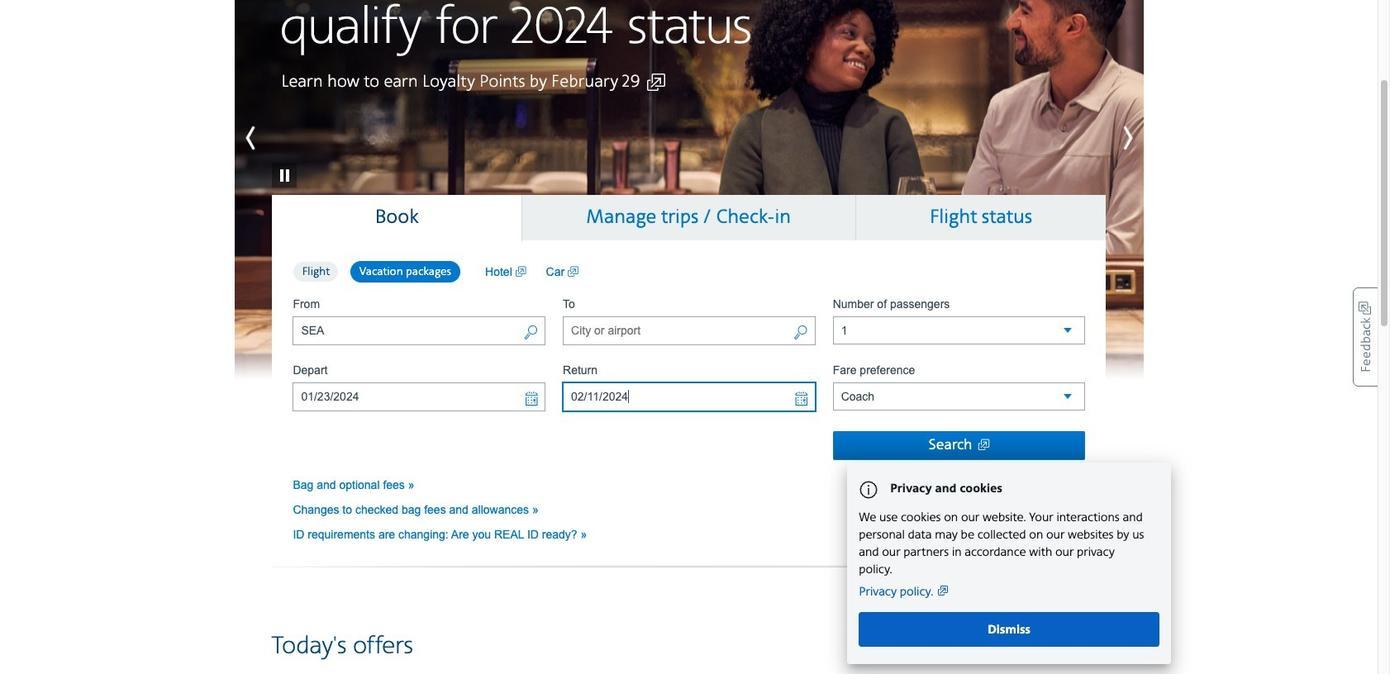 Task type: locate. For each thing, give the bounding box(es) containing it.
tab
[[272, 195, 522, 241], [522, 195, 856, 240], [856, 195, 1107, 240]]

option group
[[293, 260, 469, 283]]

City or airport text field
[[293, 316, 546, 345], [563, 316, 816, 345]]

search image
[[523, 324, 538, 343]]

1 city or airport text field from the left
[[293, 316, 546, 345]]

2 city or airport text field from the left
[[563, 316, 816, 345]]

tab list
[[272, 195, 1107, 241]]

mm/dd/yyyy text field
[[293, 383, 546, 411], [563, 383, 816, 411]]

0 horizontal spatial city or airport text field
[[293, 316, 546, 345]]

2 tab from the left
[[522, 195, 856, 240]]

1 horizontal spatial mm/dd/yyyy text field
[[563, 383, 816, 411]]

1 horizontal spatial city or airport text field
[[563, 316, 816, 345]]

pause slideshow image
[[272, 138, 296, 187]]

0 horizontal spatial mm/dd/yyyy text field
[[293, 383, 546, 411]]

next slide image
[[1069, 117, 1144, 159]]

newpage image
[[516, 263, 526, 280], [568, 263, 579, 280], [973, 438, 990, 453]]

there's still time to qualify for 2024 status. learn how to earn loyalty points by february 29. opens another site in a new window that may not meet accessibility guidelines. image
[[234, 0, 1144, 385]]

3 tab from the left
[[856, 195, 1107, 240]]



Task type: vqa. For each thing, say whether or not it's contained in the screenshot.
top newpage image
yes



Task type: describe. For each thing, give the bounding box(es) containing it.
1 horizontal spatial newpage image
[[568, 263, 579, 280]]

city or airport text field for search icon
[[563, 316, 816, 345]]

previous slide image
[[234, 117, 309, 159]]

2 horizontal spatial newpage image
[[973, 438, 990, 453]]

search image
[[793, 324, 808, 343]]

0 horizontal spatial newpage image
[[516, 263, 526, 280]]

city or airport text field for search image
[[293, 316, 546, 345]]

leave feedback, opens external site in new window image
[[1353, 287, 1378, 386]]

1 tab from the left
[[272, 195, 522, 241]]

1 mm/dd/yyyy text field from the left
[[293, 383, 546, 411]]

2 mm/dd/yyyy text field from the left
[[563, 383, 816, 411]]



